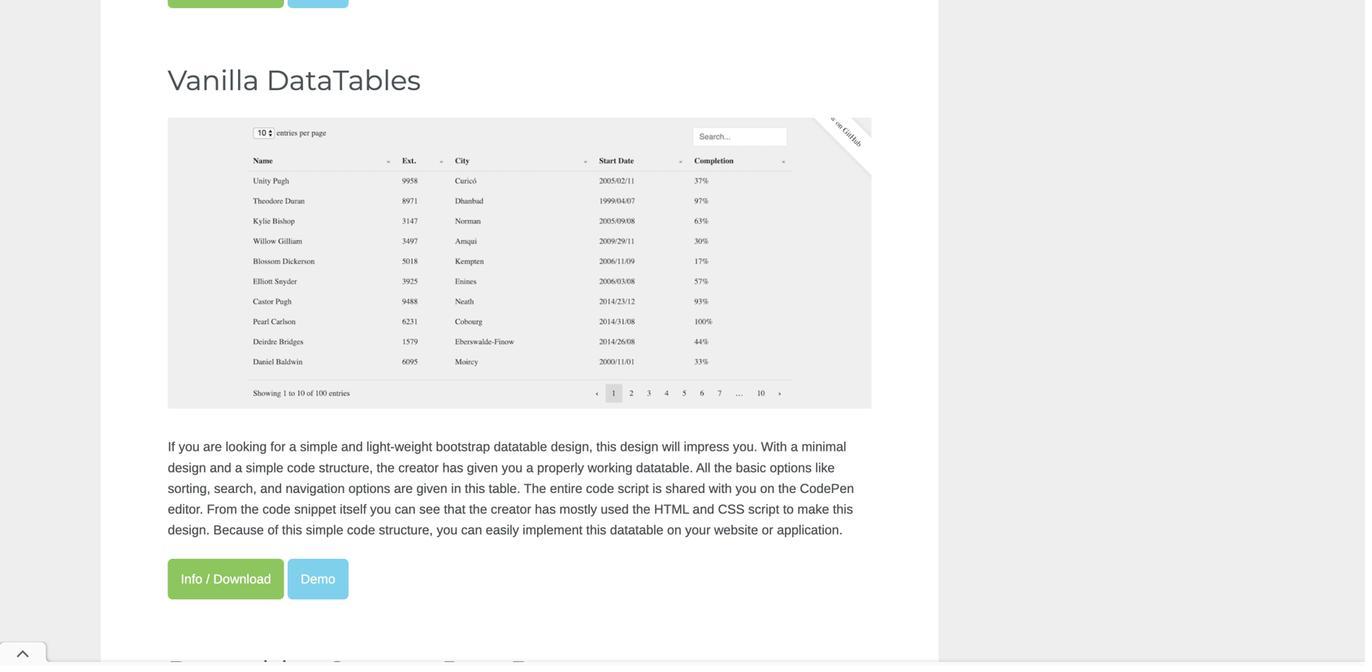 Task type: vqa. For each thing, say whether or not it's contained in the screenshot.
is
yes



Task type: describe. For each thing, give the bounding box(es) containing it.
if
[[168, 440, 175, 455]]

1 vertical spatial can
[[461, 523, 482, 538]]

working
[[588, 461, 633, 475]]

minimal
[[802, 440, 847, 455]]

you right if
[[179, 440, 200, 455]]

to
[[783, 502, 794, 517]]

0 horizontal spatial can
[[395, 502, 416, 517]]

this right in
[[465, 482, 485, 496]]

snippet
[[294, 502, 336, 517]]

download
[[213, 572, 271, 587]]

1 vertical spatial structure,
[[379, 523, 433, 538]]

and left light-
[[341, 440, 363, 455]]

impress
[[684, 440, 729, 455]]

0 horizontal spatial structure,
[[319, 461, 373, 475]]

itself
[[340, 502, 367, 517]]

1 horizontal spatial are
[[394, 482, 413, 496]]

1 vertical spatial simple
[[246, 461, 283, 475]]

search,
[[214, 482, 257, 496]]

with
[[709, 482, 732, 496]]

design.
[[168, 523, 210, 538]]

the
[[524, 482, 546, 496]]

vanilla datatables
[[168, 63, 421, 97]]

see
[[419, 502, 440, 517]]

and right "search,"
[[260, 482, 282, 496]]

all
[[696, 461, 711, 475]]

editor.
[[168, 502, 203, 517]]

0 vertical spatial are
[[203, 440, 222, 455]]

implement
[[523, 523, 583, 538]]

easily
[[486, 523, 519, 538]]

you up table.
[[502, 461, 523, 475]]

code up the of
[[263, 502, 291, 517]]

from
[[207, 502, 237, 517]]

0 horizontal spatial on
[[667, 523, 682, 538]]

and up your
[[693, 502, 715, 517]]

light-
[[367, 440, 395, 455]]

code down itself
[[347, 523, 375, 538]]

with
[[761, 440, 787, 455]]

will
[[662, 440, 680, 455]]

2 vertical spatial simple
[[306, 523, 343, 538]]

info / download
[[181, 572, 271, 587]]

you down that
[[437, 523, 458, 538]]

the up to
[[778, 482, 797, 496]]

info / download link
[[168, 559, 284, 600]]

application.
[[777, 523, 843, 538]]

demo link
[[288, 559, 349, 600]]

0 horizontal spatial has
[[443, 461, 463, 475]]

navigation
[[286, 482, 345, 496]]

0 vertical spatial design
[[620, 440, 659, 455]]

shared
[[666, 482, 705, 496]]

the right "used"
[[633, 502, 651, 517]]

because
[[213, 523, 264, 538]]

code down working
[[586, 482, 614, 496]]

a up "search,"
[[235, 461, 242, 475]]

0 vertical spatial datatable
[[494, 440, 547, 455]]

for
[[270, 440, 286, 455]]

1 vertical spatial script
[[749, 502, 780, 517]]

weight
[[395, 440, 432, 455]]



Task type: locate. For each thing, give the bounding box(es) containing it.
this
[[597, 440, 617, 455], [465, 482, 485, 496], [833, 502, 853, 517], [282, 523, 302, 538], [586, 523, 607, 538]]

options
[[770, 461, 812, 475], [349, 482, 390, 496]]

datatable.
[[636, 461, 693, 475]]

design left 'will'
[[620, 440, 659, 455]]

0 vertical spatial simple
[[300, 440, 338, 455]]

in
[[451, 482, 461, 496]]

this down mostly
[[586, 523, 607, 538]]

has up in
[[443, 461, 463, 475]]

html
[[654, 502, 689, 517]]

1 vertical spatial on
[[667, 523, 682, 538]]

the down light-
[[377, 461, 395, 475]]

1 horizontal spatial creator
[[491, 502, 531, 517]]

1 horizontal spatial on
[[760, 482, 775, 496]]

a right with
[[791, 440, 798, 455]]

structure, down see
[[379, 523, 433, 538]]

given down bootstrap
[[467, 461, 498, 475]]

structure,
[[319, 461, 373, 475], [379, 523, 433, 538]]

creator
[[398, 461, 439, 475], [491, 502, 531, 517]]

vanilla
[[168, 63, 259, 97]]

mostly
[[560, 502, 597, 517]]

are left looking
[[203, 440, 222, 455]]

this right the of
[[282, 523, 302, 538]]

creator down table.
[[491, 502, 531, 517]]

the right that
[[469, 502, 487, 517]]

used
[[601, 502, 629, 517]]

a right for
[[289, 440, 296, 455]]

simple
[[300, 440, 338, 455], [246, 461, 283, 475], [306, 523, 343, 538]]

0 vertical spatial script
[[618, 482, 649, 496]]

a
[[289, 440, 296, 455], [791, 440, 798, 455], [235, 461, 242, 475], [526, 461, 534, 475]]

datatable made using the vanilla js image
[[168, 118, 872, 409]]

can left see
[[395, 502, 416, 517]]

0 vertical spatial structure,
[[319, 461, 373, 475]]

0 horizontal spatial creator
[[398, 461, 439, 475]]

demo
[[301, 572, 336, 587]]

1 vertical spatial datatable
[[610, 523, 664, 538]]

0 vertical spatial on
[[760, 482, 775, 496]]

datatable down "used"
[[610, 523, 664, 538]]

are down weight
[[394, 482, 413, 496]]

0 vertical spatial given
[[467, 461, 498, 475]]

like
[[816, 461, 835, 475]]

you right itself
[[370, 502, 391, 517]]

of
[[268, 523, 278, 538]]

0 horizontal spatial are
[[203, 440, 222, 455]]

looking
[[226, 440, 267, 455]]

sorting,
[[168, 482, 210, 496]]

table.
[[489, 482, 521, 496]]

website
[[714, 523, 758, 538]]

can down that
[[461, 523, 482, 538]]

1 horizontal spatial can
[[461, 523, 482, 538]]

0 vertical spatial options
[[770, 461, 812, 475]]

and
[[341, 440, 363, 455], [210, 461, 231, 475], [260, 482, 282, 496], [693, 502, 715, 517]]

design,
[[551, 440, 593, 455]]

given
[[467, 461, 498, 475], [417, 482, 448, 496]]

simple down for
[[246, 461, 283, 475]]

css
[[718, 502, 745, 517]]

options up itself
[[349, 482, 390, 496]]

0 horizontal spatial datatable
[[494, 440, 547, 455]]

0 horizontal spatial given
[[417, 482, 448, 496]]

script up or
[[749, 502, 780, 517]]

1 vertical spatial design
[[168, 461, 206, 475]]

1 horizontal spatial structure,
[[379, 523, 433, 538]]

script
[[618, 482, 649, 496], [749, 502, 780, 517]]

1 vertical spatial creator
[[491, 502, 531, 517]]

1 vertical spatial given
[[417, 482, 448, 496]]

if you are looking for a simple and light-weight bootstrap datatable design, this design will impress you. with a minimal design and a simple code structure, the creator has given you a properly working datatable. all the basic options like sorting, search, and navigation options are given in this table. the entire code script is shared with you on the codepen editor. from the code snippet itself you can see that the creator has mostly used the html and css script to make this design. because of this simple code structure, you can easily implement this datatable on your website or application.
[[168, 440, 854, 538]]

1 horizontal spatial given
[[467, 461, 498, 475]]

0 horizontal spatial options
[[349, 482, 390, 496]]

on
[[760, 482, 775, 496], [667, 523, 682, 538]]

0 vertical spatial can
[[395, 502, 416, 517]]

1 horizontal spatial options
[[770, 461, 812, 475]]

simple right for
[[300, 440, 338, 455]]

entire
[[550, 482, 583, 496]]

your
[[685, 523, 711, 538]]

1 horizontal spatial has
[[535, 502, 556, 517]]

this down codepen
[[833, 502, 853, 517]]

design up sorting,
[[168, 461, 206, 475]]

on down "html"
[[667, 523, 682, 538]]

0 horizontal spatial script
[[618, 482, 649, 496]]

has up the implement
[[535, 502, 556, 517]]

datatable
[[494, 440, 547, 455], [610, 523, 664, 538]]

datatable up the
[[494, 440, 547, 455]]

the up because
[[241, 502, 259, 517]]

0 vertical spatial has
[[443, 461, 463, 475]]

bootstrap
[[436, 440, 490, 455]]

1 horizontal spatial datatable
[[610, 523, 664, 538]]

you down basic
[[736, 482, 757, 496]]

structure, up "navigation"
[[319, 461, 373, 475]]

the
[[377, 461, 395, 475], [714, 461, 732, 475], [778, 482, 797, 496], [241, 502, 259, 517], [469, 502, 487, 517], [633, 502, 651, 517]]

1 vertical spatial are
[[394, 482, 413, 496]]

info
[[181, 572, 203, 587]]

make
[[798, 502, 829, 517]]

has
[[443, 461, 463, 475], [535, 502, 556, 517]]

design
[[620, 440, 659, 455], [168, 461, 206, 475]]

are
[[203, 440, 222, 455], [394, 482, 413, 496]]

1 vertical spatial options
[[349, 482, 390, 496]]

the right all
[[714, 461, 732, 475]]

1 horizontal spatial design
[[620, 440, 659, 455]]

creator down weight
[[398, 461, 439, 475]]

1 vertical spatial has
[[535, 502, 556, 517]]

you.
[[733, 440, 758, 455]]

code up "navigation"
[[287, 461, 315, 475]]

that
[[444, 502, 466, 517]]

can
[[395, 502, 416, 517], [461, 523, 482, 538]]

on down basic
[[760, 482, 775, 496]]

or
[[762, 523, 774, 538]]

and up "search,"
[[210, 461, 231, 475]]

you
[[179, 440, 200, 455], [502, 461, 523, 475], [736, 482, 757, 496], [370, 502, 391, 517], [437, 523, 458, 538]]

codepen
[[800, 482, 854, 496]]

0 vertical spatial creator
[[398, 461, 439, 475]]

1 horizontal spatial script
[[749, 502, 780, 517]]

this up working
[[597, 440, 617, 455]]

datatables
[[266, 63, 421, 97]]

is
[[653, 482, 662, 496]]

a up the
[[526, 461, 534, 475]]

basic
[[736, 461, 766, 475]]

simple down the snippet
[[306, 523, 343, 538]]

code
[[287, 461, 315, 475], [586, 482, 614, 496], [263, 502, 291, 517], [347, 523, 375, 538]]

options down with
[[770, 461, 812, 475]]

script left is
[[618, 482, 649, 496]]

/
[[206, 572, 210, 587]]

properly
[[537, 461, 584, 475]]

0 horizontal spatial design
[[168, 461, 206, 475]]

given up see
[[417, 482, 448, 496]]



